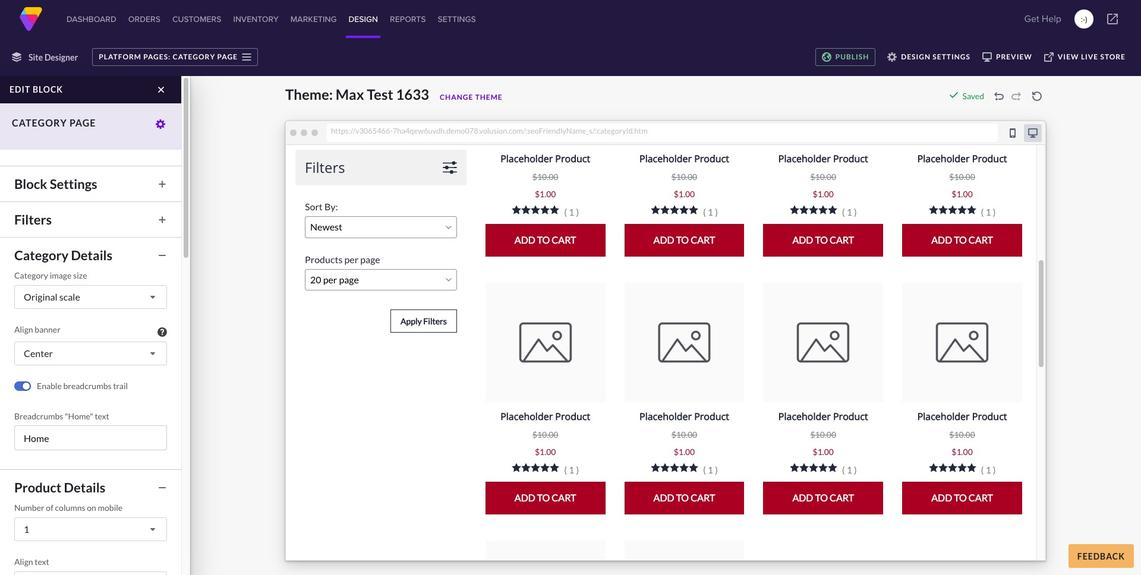 Task type: vqa. For each thing, say whether or not it's contained in the screenshot.
Saved
yes



Task type: locate. For each thing, give the bounding box(es) containing it.
text down of
[[35, 557, 49, 567]]

category
[[173, 52, 215, 61], [12, 117, 67, 128], [14, 247, 68, 263], [14, 270, 48, 281]]

size
[[73, 270, 87, 281]]

on
[[87, 503, 96, 513]]

category up category image size
[[14, 247, 68, 263]]

1633
[[396, 86, 429, 103]]

0 horizontal spatial page
[[70, 117, 96, 128]]

page
[[217, 52, 238, 61], [70, 117, 96, 128]]

preview button
[[977, 48, 1038, 66]]

dashboard image
[[19, 7, 43, 31]]

reports
[[390, 13, 426, 25]]

saved image
[[949, 90, 959, 100]]

page inside button
[[217, 52, 238, 61]]

"home"
[[65, 411, 93, 421]]

category for page
[[12, 117, 67, 128]]

original
[[24, 291, 57, 303]]

0 horizontal spatial settings
[[50, 176, 97, 192]]

7ha4qew6uvdh.demo078.volusion.com/:seofriendlyname_s/:categoryid.htm
[[393, 126, 648, 135]]

settings up filters button
[[50, 176, 97, 192]]

site
[[29, 52, 43, 62]]

inventory button
[[231, 0, 281, 38]]

product details
[[14, 480, 105, 496]]

0 vertical spatial settings
[[933, 52, 971, 61]]

details for product details
[[64, 480, 105, 496]]

theme: max test 1633
[[285, 86, 429, 103]]

dashboard
[[67, 13, 116, 25]]

1 vertical spatial align
[[14, 557, 33, 567]]

0 horizontal spatial text
[[35, 557, 49, 567]]

settings inside button
[[933, 52, 971, 61]]

max
[[336, 86, 364, 103]]

design button
[[346, 0, 381, 38]]

settings inside button
[[50, 176, 97, 192]]

breadcrumbs "home" text
[[14, 411, 109, 421]]

text
[[95, 411, 109, 421], [35, 557, 49, 567]]

block
[[14, 176, 47, 192]]

feedback button
[[1069, 545, 1134, 568]]

text right "home"
[[95, 411, 109, 421]]

0 vertical spatial align
[[14, 325, 33, 335]]

help
[[1042, 12, 1062, 26]]

product details button
[[8, 477, 173, 498]]

designer
[[45, 52, 78, 62]]

settings
[[438, 13, 476, 25]]

block settings button
[[8, 174, 173, 194]]

category for details
[[14, 247, 68, 263]]

:-)
[[1081, 13, 1088, 25]]

1 horizontal spatial page
[[217, 52, 238, 61]]

settings right design
[[933, 52, 971, 61]]

enable
[[37, 381, 62, 391]]

original scale button
[[14, 285, 167, 309]]

of
[[46, 503, 53, 513]]

site designer
[[29, 52, 78, 62]]

align
[[14, 325, 33, 335], [14, 557, 33, 567]]

category up 'original'
[[14, 270, 48, 281]]

2 align from the top
[[14, 557, 33, 567]]

view live store button
[[1038, 48, 1132, 66]]

details
[[71, 247, 112, 263], [64, 480, 105, 496]]

https://v3065466-
[[331, 126, 393, 135]]

settings button
[[435, 0, 478, 38]]

settings
[[933, 52, 971, 61], [50, 176, 97, 192]]

1 vertical spatial settings
[[50, 176, 97, 192]]

0 vertical spatial page
[[217, 52, 238, 61]]

1 vertical spatial details
[[64, 480, 105, 496]]

help element
[[158, 328, 167, 337]]

orders
[[128, 13, 160, 25]]

0 vertical spatial details
[[71, 247, 112, 263]]

scale
[[59, 291, 80, 303]]

view
[[1058, 52, 1079, 61]]

details up size
[[71, 247, 112, 263]]

design settings button
[[882, 48, 977, 66]]

get
[[1025, 12, 1040, 26]]

1 horizontal spatial settings
[[933, 52, 971, 61]]

details up on
[[64, 480, 105, 496]]

publish button
[[815, 48, 876, 66]]

block settings
[[14, 176, 97, 192]]

page inside sidebar element
[[70, 117, 96, 128]]

feedback
[[1078, 551, 1125, 561]]

edit
[[10, 84, 30, 95]]

category details button
[[8, 245, 173, 266]]

category down edit block
[[12, 117, 67, 128]]

align left 'banner'
[[14, 325, 33, 335]]

1 align from the top
[[14, 325, 33, 335]]

align down 1
[[14, 557, 33, 567]]

center button
[[14, 342, 167, 366]]

reports button
[[388, 0, 428, 38]]

1 vertical spatial page
[[70, 117, 96, 128]]

0 vertical spatial text
[[95, 411, 109, 421]]

product
[[14, 480, 61, 496]]



Task type: describe. For each thing, give the bounding box(es) containing it.
align for align banner
[[14, 325, 33, 335]]

help image
[[158, 328, 167, 337]]

theme
[[475, 93, 503, 102]]

platform pages: category page button
[[92, 48, 258, 66]]

https://v3065466-7ha4qew6uvdh.demo078.volusion.com/:seofriendlyname_s/:categoryid.htm
[[331, 126, 648, 135]]

theme:
[[285, 86, 333, 103]]

platform pages: category page
[[99, 52, 238, 61]]

pages:
[[143, 52, 171, 61]]

align text
[[14, 557, 49, 567]]

sidebar element
[[0, 76, 190, 575]]

design
[[901, 52, 931, 61]]

original scale
[[24, 291, 80, 303]]

category right the pages:
[[173, 52, 215, 61]]

image
[[50, 270, 72, 281]]

:-
[[1081, 13, 1085, 25]]

:-) link
[[1075, 10, 1094, 29]]

publish
[[836, 52, 869, 61]]

change
[[440, 93, 473, 102]]

store
[[1101, 52, 1126, 61]]

customers button
[[170, 0, 224, 38]]

design
[[349, 13, 378, 25]]

customers
[[172, 13, 221, 25]]

)
[[1085, 13, 1088, 25]]

number
[[14, 503, 44, 513]]

breadcrumbs
[[14, 411, 63, 421]]

1 button
[[14, 518, 167, 542]]

edit block
[[10, 84, 63, 95]]

test
[[367, 86, 393, 103]]

preview
[[996, 52, 1032, 61]]

1 vertical spatial text
[[35, 557, 49, 567]]

marketing button
[[288, 0, 339, 38]]

live
[[1081, 52, 1099, 61]]

volusion-logo link
[[19, 7, 43, 31]]

1
[[24, 524, 29, 535]]

orders button
[[126, 0, 163, 38]]

filters
[[14, 212, 52, 228]]

enable breadcrumbs trail
[[37, 381, 128, 391]]

settings for design settings
[[933, 52, 971, 61]]

saved
[[963, 91, 984, 101]]

category details
[[14, 247, 112, 263]]

mobile
[[98, 503, 123, 513]]

category page
[[12, 117, 96, 128]]

number of columns on mobile
[[14, 503, 123, 513]]

settings for block settings
[[50, 176, 97, 192]]

get help link
[[1021, 7, 1065, 31]]

dashboard link
[[64, 0, 119, 38]]

breadcrumbs
[[63, 381, 111, 391]]

Breadcrumbs "Home" text text field
[[14, 426, 167, 451]]

view live store
[[1058, 52, 1126, 61]]

get help
[[1025, 12, 1062, 26]]

details for category details
[[71, 247, 112, 263]]

inventory
[[233, 13, 279, 25]]

align banner
[[14, 325, 61, 335]]

center
[[24, 348, 53, 359]]

1 horizontal spatial text
[[95, 411, 109, 421]]

design settings
[[901, 52, 971, 61]]

trail
[[113, 381, 128, 391]]

platform
[[99, 52, 141, 61]]

category image size
[[14, 270, 87, 281]]

marketing
[[291, 13, 337, 25]]

block
[[33, 84, 63, 95]]

banner
[[35, 325, 61, 335]]

columns
[[55, 503, 85, 513]]

filters button
[[8, 209, 173, 230]]

change theme
[[440, 93, 503, 102]]

align for align text
[[14, 557, 33, 567]]

category for image
[[14, 270, 48, 281]]



